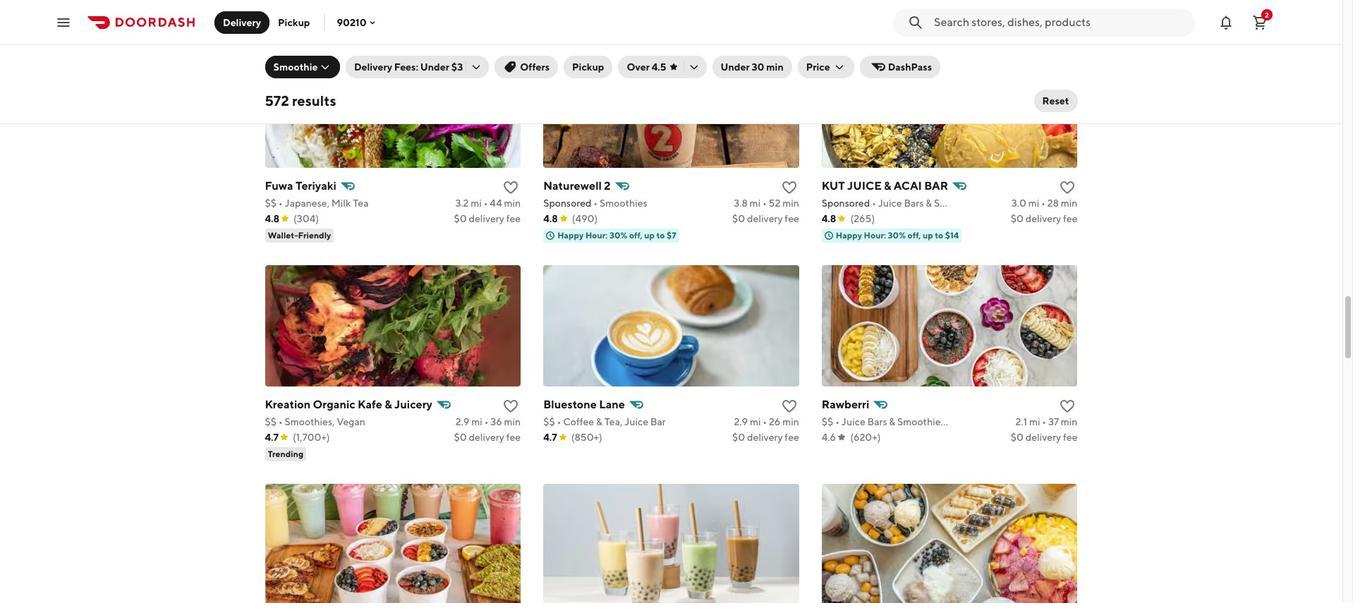 Task type: vqa. For each thing, say whether or not it's contained in the screenshot.
$3.95
no



Task type: describe. For each thing, give the bounding box(es) containing it.
1 smoothies, from the left
[[285, 416, 335, 427]]

4.5
[[652, 61, 667, 73]]

sponsored • smoothies
[[544, 197, 648, 209]]

(850+)
[[572, 432, 603, 443]]

$$ • smoothies, vegan
[[265, 416, 366, 427]]

click to add this store to your saved list image for naturewell 2
[[781, 179, 798, 196]]

1 under from the left
[[421, 61, 450, 73]]

• up (265)
[[872, 197, 877, 209]]

$7
[[667, 230, 677, 240]]

delivery for kut juice & acai bar
[[1026, 213, 1062, 224]]

• left '52'
[[763, 197, 767, 209]]

kreation
[[265, 398, 311, 411]]

delivery fees: under $3
[[354, 61, 463, 73]]

$14
[[946, 230, 959, 240]]

open menu image
[[55, 14, 72, 31]]

kut
[[822, 179, 845, 192]]

90210 button
[[337, 17, 378, 28]]

0 horizontal spatial pickup
[[278, 17, 310, 28]]

bar
[[651, 416, 666, 427]]

2.9 mi • 26 min
[[734, 416, 800, 427]]

over 4.5
[[627, 61, 667, 73]]

$​0 delivery fee for naturewell 2
[[733, 213, 800, 224]]

delivery for delivery
[[223, 17, 261, 28]]

min for kut juice & acai bar
[[1061, 197, 1078, 209]]

wallet-friendly
[[268, 230, 331, 240]]

reset
[[1043, 95, 1070, 107]]

3.8
[[734, 197, 748, 209]]

1 vertical spatial 2
[[604, 179, 611, 192]]

under 30 min button
[[713, 56, 792, 78]]

results
[[292, 92, 336, 109]]

(265)
[[851, 213, 875, 224]]

mi for fuwa teriyaki
[[471, 197, 482, 209]]

coffee
[[563, 416, 594, 427]]

friendly
[[298, 230, 331, 240]]

reset button
[[1034, 90, 1078, 112]]

$​0 for kut juice & acai bar
[[1011, 213, 1024, 224]]

dashpass button
[[860, 56, 941, 78]]

$​0 for rawberri
[[1011, 432, 1024, 443]]

$$ • coffee & tea, juice bar
[[544, 416, 666, 427]]

2.1 mi • 37 min
[[1016, 416, 1078, 427]]

0 horizontal spatial juice
[[625, 416, 649, 427]]

delivery button
[[215, 11, 270, 34]]

min for bluestone lane
[[783, 416, 800, 427]]

30% for juice
[[888, 230, 906, 240]]

fee for juice
[[1064, 213, 1078, 224]]

$3
[[452, 61, 463, 73]]

$​0 for bluestone lane
[[733, 432, 746, 443]]

36
[[491, 416, 502, 427]]

30
[[752, 61, 765, 73]]

hour: for juice
[[864, 230, 887, 240]]

• left 28
[[1042, 197, 1046, 209]]

3.8 mi • 52 min
[[734, 197, 800, 209]]

30% for 2
[[610, 230, 628, 240]]

delivery for fuwa teriyaki
[[469, 213, 505, 224]]

happy hour: 30% off, up to $14
[[836, 230, 959, 240]]

vegan
[[337, 416, 366, 427]]

delivery for kreation organic kafe & juicery
[[469, 432, 505, 443]]

min for fuwa teriyaki
[[504, 197, 521, 209]]

min for kreation organic kafe & juicery
[[504, 416, 521, 427]]

90210
[[337, 17, 367, 28]]

3 items, open order cart image
[[1252, 14, 1269, 31]]

fee for 2
[[785, 213, 800, 224]]

37
[[1049, 416, 1059, 427]]

$​0 delivery fee for fuwa teriyaki
[[454, 213, 521, 224]]

• left 36
[[485, 416, 489, 427]]

• left 26
[[763, 416, 767, 427]]

3.2
[[456, 197, 469, 209]]

kafe
[[358, 398, 383, 411]]

notification bell image
[[1218, 14, 1235, 31]]

milk
[[332, 197, 351, 209]]

juice for $$
[[842, 416, 866, 427]]

$​0 for fuwa teriyaki
[[454, 213, 467, 224]]

• down kreation
[[279, 416, 283, 427]]

52
[[769, 197, 781, 209]]

min for rawberri
[[1061, 416, 1078, 427]]

3.0
[[1012, 197, 1027, 209]]

mi for kut juice & acai bar
[[1029, 197, 1040, 209]]

$$ up 4.6
[[822, 416, 834, 427]]

2 button
[[1247, 8, 1275, 36]]

bars for smoothies
[[904, 197, 924, 209]]

rawberri
[[822, 398, 870, 411]]

kut juice & acai bar
[[822, 179, 949, 192]]

mi for rawberri
[[1030, 416, 1041, 427]]

4.6
[[822, 432, 837, 443]]

smoothie
[[274, 61, 318, 73]]

happy hour: 30% off, up to $7
[[558, 230, 677, 240]]

to for naturewell 2
[[657, 230, 665, 240]]

sponsored • juice bars & smoothies
[[822, 197, 982, 209]]

(490)
[[572, 213, 598, 224]]

bar
[[925, 179, 949, 192]]

offers
[[520, 61, 550, 73]]

under inside button
[[721, 61, 750, 73]]

$$ for bluestone
[[544, 416, 555, 427]]

delivery for naturewell 2
[[748, 213, 783, 224]]

hour: for 2
[[586, 230, 608, 240]]

1 vertical spatial pickup button
[[564, 56, 613, 78]]

4.8 for kut juice & acai bar
[[822, 213, 837, 224]]

over
[[627, 61, 650, 73]]

under 30 min
[[721, 61, 784, 73]]

delivery for bluestone lane
[[748, 432, 783, 443]]

click to add this store to your saved list image for bluestone lane
[[781, 398, 798, 415]]

teriyaki
[[296, 179, 337, 192]]

mi for naturewell 2
[[750, 197, 761, 209]]

bluestone
[[544, 398, 597, 411]]

bluestone lane
[[544, 398, 625, 411]]

click to add this store to your saved list image for fuwa teriyaki
[[503, 179, 520, 196]]

fee for teriyaki
[[507, 213, 521, 224]]

off, for 2
[[630, 230, 643, 240]]

3.2 mi • 44 min
[[456, 197, 521, 209]]



Task type: locate. For each thing, give the bounding box(es) containing it.
happy down (265)
[[836, 230, 863, 240]]

min right '52'
[[783, 197, 800, 209]]

fee down 2.9 mi • 36 min
[[507, 432, 521, 443]]

1 smoothies from the left
[[600, 197, 648, 209]]

0 horizontal spatial click to add this store to your saved list image
[[781, 179, 798, 196]]

2
[[1266, 10, 1270, 19], [604, 179, 611, 192]]

$​0
[[454, 213, 467, 224], [733, 213, 746, 224], [1011, 213, 1024, 224], [454, 432, 467, 443], [733, 432, 746, 443], [1011, 432, 1024, 443]]

1 to from the left
[[657, 230, 665, 240]]

1 horizontal spatial click to add this store to your saved list image
[[1060, 398, 1077, 415]]

delivery
[[223, 17, 261, 28], [354, 61, 392, 73]]

• down fuwa
[[279, 197, 283, 209]]

2 up the sponsored • smoothies
[[604, 179, 611, 192]]

0 horizontal spatial up
[[645, 230, 655, 240]]

1 horizontal spatial bars
[[904, 197, 924, 209]]

4.7 up the trending
[[265, 432, 279, 443]]

organic left 2.1
[[950, 416, 986, 427]]

1 horizontal spatial pickup
[[572, 61, 605, 73]]

1 horizontal spatial 2
[[1266, 10, 1270, 19]]

trending
[[268, 449, 304, 459]]

2 inside button
[[1266, 10, 1270, 19]]

delivery down 3.8 mi • 52 min
[[748, 213, 783, 224]]

2 4.7 from the left
[[544, 432, 557, 443]]

1 off, from the left
[[630, 230, 643, 240]]

1 vertical spatial bars
[[868, 416, 888, 427]]

2 off, from the left
[[908, 230, 921, 240]]

fuwa
[[265, 179, 293, 192]]

30%
[[610, 230, 628, 240], [888, 230, 906, 240]]

juice down kut juice & acai bar
[[879, 197, 903, 209]]

sponsored down naturewell
[[544, 197, 592, 209]]

min inside button
[[767, 61, 784, 73]]

$​0 delivery fee down 3.2 mi • 44 min
[[454, 213, 521, 224]]

over 4.5 button
[[619, 56, 707, 78]]

2 horizontal spatial 4.8
[[822, 213, 837, 224]]

2 sponsored from the left
[[822, 197, 870, 209]]

30% down sponsored • juice bars & smoothies
[[888, 230, 906, 240]]

0 vertical spatial click to add this store to your saved list image
[[781, 179, 798, 196]]

min right 36
[[504, 416, 521, 427]]

fee down 3.2 mi • 44 min
[[507, 213, 521, 224]]

click to add this store to your saved list image up 3.8 mi • 52 min
[[781, 179, 798, 196]]

min right the 37
[[1061, 416, 1078, 427]]

click to add this store to your saved list image up 2.9 mi • 36 min
[[503, 398, 520, 415]]

fee
[[507, 213, 521, 224], [785, 213, 800, 224], [1064, 213, 1078, 224], [507, 432, 521, 443], [785, 432, 800, 443], [1064, 432, 1078, 443]]

0 horizontal spatial 30%
[[610, 230, 628, 240]]

1 horizontal spatial under
[[721, 61, 750, 73]]

pickup button
[[270, 11, 319, 34], [564, 56, 613, 78]]

click to add this store to your saved list image
[[503, 179, 520, 196], [1060, 179, 1077, 196], [503, 398, 520, 415], [781, 398, 798, 415]]

2 right notification bell 'image'
[[1266, 10, 1270, 19]]

572
[[265, 92, 289, 109]]

mi for kreation organic kafe & juicery
[[472, 416, 483, 427]]

$​0 down 3.8
[[733, 213, 746, 224]]

tea
[[353, 197, 369, 209]]

min right 26
[[783, 416, 800, 427]]

$​0 down 2.9 mi • 26 min
[[733, 432, 746, 443]]

1 horizontal spatial pickup button
[[564, 56, 613, 78]]

$$ down fuwa
[[265, 197, 277, 209]]

$​0 delivery fee for bluestone lane
[[733, 432, 800, 443]]

572 results
[[265, 92, 336, 109]]

tea,
[[605, 416, 623, 427]]

0 horizontal spatial 4.8
[[265, 213, 280, 224]]

fees:
[[394, 61, 419, 73]]

4.7 for kreation organic kafe & juicery
[[265, 432, 279, 443]]

min for naturewell 2
[[783, 197, 800, 209]]

click to add this store to your saved list image up 2.9 mi • 26 min
[[781, 398, 798, 415]]

0 horizontal spatial smoothies,
[[285, 416, 335, 427]]

• left the 37
[[1043, 416, 1047, 427]]

4.7
[[265, 432, 279, 443], [544, 432, 557, 443]]

up for kut juice & acai bar
[[923, 230, 934, 240]]

mi right 2.1
[[1030, 416, 1041, 427]]

3 4.8 from the left
[[822, 213, 837, 224]]

japanese,
[[285, 197, 330, 209]]

smoothie button
[[265, 56, 340, 78]]

up
[[645, 230, 655, 240], [923, 230, 934, 240]]

off, for juice
[[908, 230, 921, 240]]

click to add this store to your saved list image
[[781, 179, 798, 196], [1060, 398, 1077, 415]]

1 horizontal spatial smoothies,
[[898, 416, 948, 427]]

4.7 for bluestone lane
[[544, 432, 557, 443]]

pickup button up smoothie
[[270, 11, 319, 34]]

pickup up smoothie
[[278, 17, 310, 28]]

$​0 for kreation organic kafe & juicery
[[454, 432, 467, 443]]

1 hour: from the left
[[586, 230, 608, 240]]

2.9 mi • 36 min
[[456, 416, 521, 427]]

• up (490)
[[594, 197, 598, 209]]

1 happy from the left
[[558, 230, 584, 240]]

bars for smoothies,
[[868, 416, 888, 427]]

hour:
[[586, 230, 608, 240], [864, 230, 887, 240]]

0 vertical spatial 2
[[1266, 10, 1270, 19]]

0 horizontal spatial pickup button
[[270, 11, 319, 34]]

1 horizontal spatial delivery
[[354, 61, 392, 73]]

0 horizontal spatial 2
[[604, 179, 611, 192]]

1 horizontal spatial sponsored
[[822, 197, 870, 209]]

$$ • juice bars & smoothies, organic
[[822, 416, 986, 427]]

$​0 down 2.1
[[1011, 432, 1024, 443]]

2.9 for kreation organic kafe & juicery
[[456, 416, 470, 427]]

4.8 down kut
[[822, 213, 837, 224]]

juice for sponsored
[[879, 197, 903, 209]]

mi right '3.0'
[[1029, 197, 1040, 209]]

0 vertical spatial pickup
[[278, 17, 310, 28]]

$​0 delivery fee for kut juice & acai bar
[[1011, 213, 1078, 224]]

up for naturewell 2
[[645, 230, 655, 240]]

0 horizontal spatial off,
[[630, 230, 643, 240]]

$​0 delivery fee down 3.8 mi • 52 min
[[733, 213, 800, 224]]

min right 28
[[1061, 197, 1078, 209]]

4.8
[[265, 213, 280, 224], [544, 213, 558, 224], [822, 213, 837, 224]]

naturewell 2
[[544, 179, 611, 192]]

•
[[279, 197, 283, 209], [484, 197, 488, 209], [594, 197, 598, 209], [763, 197, 767, 209], [872, 197, 877, 209], [1042, 197, 1046, 209], [279, 416, 283, 427], [485, 416, 489, 427], [557, 416, 561, 427], [763, 416, 767, 427], [836, 416, 840, 427], [1043, 416, 1047, 427]]

delivery down 2.9 mi • 36 min
[[469, 432, 505, 443]]

click to add this store to your saved list image for rawberri
[[1060, 398, 1077, 415]]

$​0 down 3.2 on the top left of the page
[[454, 213, 467, 224]]

0 vertical spatial delivery
[[223, 17, 261, 28]]

smoothies up happy hour: 30% off, up to $7
[[600, 197, 648, 209]]

0 horizontal spatial 2.9
[[456, 416, 470, 427]]

• up 4.6
[[836, 416, 840, 427]]

click to add this store to your saved list image for kut juice & acai bar
[[1060, 179, 1077, 196]]

$​0 delivery fee down 2.1 mi • 37 min
[[1011, 432, 1078, 443]]

juice down rawberri
[[842, 416, 866, 427]]

delivery down 2.1 mi • 37 min
[[1026, 432, 1062, 443]]

hour: down (490)
[[586, 230, 608, 240]]

off, down sponsored • juice bars & smoothies
[[908, 230, 921, 240]]

$​0 delivery fee down 2.9 mi • 36 min
[[454, 432, 521, 443]]

$​0 for naturewell 2
[[733, 213, 746, 224]]

$​0 delivery fee down 2.9 mi • 26 min
[[733, 432, 800, 443]]

$​0 delivery fee
[[454, 213, 521, 224], [733, 213, 800, 224], [1011, 213, 1078, 224], [454, 432, 521, 443], [733, 432, 800, 443], [1011, 432, 1078, 443]]

2 hour: from the left
[[864, 230, 887, 240]]

dashpass
[[888, 61, 932, 73]]

0 horizontal spatial under
[[421, 61, 450, 73]]

$$ for fuwa
[[265, 197, 277, 209]]

1 horizontal spatial smoothies
[[934, 197, 982, 209]]

26
[[769, 416, 781, 427]]

up left $14
[[923, 230, 934, 240]]

1 vertical spatial delivery
[[354, 61, 392, 73]]

1 horizontal spatial up
[[923, 230, 934, 240]]

1 horizontal spatial off,
[[908, 230, 921, 240]]

$$ down kreation
[[265, 416, 277, 427]]

1 horizontal spatial 30%
[[888, 230, 906, 240]]

happy for kut
[[836, 230, 863, 240]]

2 horizontal spatial juice
[[879, 197, 903, 209]]

• left 44
[[484, 197, 488, 209]]

delivery
[[469, 213, 505, 224], [748, 213, 783, 224], [1026, 213, 1062, 224], [469, 432, 505, 443], [748, 432, 783, 443], [1026, 432, 1062, 443]]

1 up from the left
[[645, 230, 655, 240]]

(304)
[[294, 213, 319, 224]]

juice left bar
[[625, 416, 649, 427]]

juicery
[[395, 398, 433, 411]]

mi left 26
[[750, 416, 761, 427]]

sponsored for kut
[[822, 197, 870, 209]]

juice
[[879, 197, 903, 209], [625, 416, 649, 427], [842, 416, 866, 427]]

hour: down (265)
[[864, 230, 887, 240]]

44
[[490, 197, 502, 209]]

0 horizontal spatial sponsored
[[544, 197, 592, 209]]

mi
[[471, 197, 482, 209], [750, 197, 761, 209], [1029, 197, 1040, 209], [472, 416, 483, 427], [750, 416, 761, 427], [1030, 416, 1041, 427]]

price button
[[798, 56, 855, 78]]

1 vertical spatial click to add this store to your saved list image
[[1060, 398, 1077, 415]]

fee down 3.8 mi • 52 min
[[785, 213, 800, 224]]

0 horizontal spatial bars
[[868, 416, 888, 427]]

pickup left over at left top
[[572, 61, 605, 73]]

0 vertical spatial organic
[[313, 398, 356, 411]]

off,
[[630, 230, 643, 240], [908, 230, 921, 240]]

1 vertical spatial pickup
[[572, 61, 605, 73]]

1 vertical spatial organic
[[950, 416, 986, 427]]

30% down the sponsored • smoothies
[[610, 230, 628, 240]]

$$ down the bluestone
[[544, 416, 555, 427]]

0 horizontal spatial delivery
[[223, 17, 261, 28]]

2 4.8 from the left
[[544, 213, 558, 224]]

price
[[807, 61, 831, 73]]

up left $7 on the top of the page
[[645, 230, 655, 240]]

bars
[[904, 197, 924, 209], [868, 416, 888, 427]]

sponsored for naturewell
[[544, 197, 592, 209]]

lane
[[599, 398, 625, 411]]

sponsored down kut
[[822, 197, 870, 209]]

4.8 left (490)
[[544, 213, 558, 224]]

0 horizontal spatial happy
[[558, 230, 584, 240]]

happy down (490)
[[558, 230, 584, 240]]

2.9 left 36
[[456, 416, 470, 427]]

to left $7 on the top of the page
[[657, 230, 665, 240]]

0 vertical spatial pickup button
[[270, 11, 319, 34]]

bars up (620+)
[[868, 416, 888, 427]]

smoothies,
[[285, 416, 335, 427], [898, 416, 948, 427]]

2 smoothies, from the left
[[898, 416, 948, 427]]

2 happy from the left
[[836, 230, 863, 240]]

to for kut juice & acai bar
[[935, 230, 944, 240]]

off, left $7 on the top of the page
[[630, 230, 643, 240]]

0 horizontal spatial organic
[[313, 398, 356, 411]]

0 horizontal spatial hour:
[[586, 230, 608, 240]]

28
[[1048, 197, 1059, 209]]

$​0 down 2.9 mi • 36 min
[[454, 432, 467, 443]]

1 horizontal spatial hour:
[[864, 230, 887, 240]]

1 horizontal spatial organic
[[950, 416, 986, 427]]

&
[[884, 179, 892, 192], [926, 197, 933, 209], [385, 398, 392, 411], [596, 416, 603, 427], [890, 416, 896, 427]]

mi left 36
[[472, 416, 483, 427]]

Store search: begin typing to search for stores available on DoorDash text field
[[935, 14, 1187, 30]]

wallet-
[[268, 230, 298, 240]]

1 sponsored from the left
[[544, 197, 592, 209]]

0 horizontal spatial 4.7
[[265, 432, 279, 443]]

$$ • japanese, milk tea
[[265, 197, 369, 209]]

under left $3
[[421, 61, 450, 73]]

click to add this store to your saved list image for kreation organic kafe & juicery
[[503, 398, 520, 415]]

fuwa teriyaki
[[265, 179, 337, 192]]

1 horizontal spatial 2.9
[[734, 416, 748, 427]]

1 horizontal spatial 4.8
[[544, 213, 558, 224]]

$$
[[265, 197, 277, 209], [265, 416, 277, 427], [544, 416, 555, 427], [822, 416, 834, 427]]

smoothies
[[600, 197, 648, 209], [934, 197, 982, 209]]

4.7 left (850+) on the left bottom of page
[[544, 432, 557, 443]]

1 horizontal spatial happy
[[836, 230, 863, 240]]

0 horizontal spatial to
[[657, 230, 665, 240]]

$​0 delivery fee for rawberri
[[1011, 432, 1078, 443]]

organic up vegan
[[313, 398, 356, 411]]

2 up from the left
[[923, 230, 934, 240]]

acai
[[894, 179, 922, 192]]

2 to from the left
[[935, 230, 944, 240]]

1 2.9 from the left
[[456, 416, 470, 427]]

2.1
[[1016, 416, 1028, 427]]

2.9 for bluestone lane
[[734, 416, 748, 427]]

$​0 down '3.0'
[[1011, 213, 1024, 224]]

naturewell
[[544, 179, 602, 192]]

4.8 for naturewell 2
[[544, 213, 558, 224]]

2 30% from the left
[[888, 230, 906, 240]]

1 horizontal spatial 4.7
[[544, 432, 557, 443]]

1 horizontal spatial to
[[935, 230, 944, 240]]

min
[[767, 61, 784, 73], [504, 197, 521, 209], [783, 197, 800, 209], [1061, 197, 1078, 209], [504, 416, 521, 427], [783, 416, 800, 427], [1061, 416, 1078, 427]]

4.8 up wallet- at the left
[[265, 213, 280, 224]]

(1,700+)
[[293, 432, 330, 443]]

bars down acai
[[904, 197, 924, 209]]

delivery down 2.9 mi • 26 min
[[748, 432, 783, 443]]

sponsored
[[544, 197, 592, 209], [822, 197, 870, 209]]

2.9 left 26
[[734, 416, 748, 427]]

fee down 2.1 mi • 37 min
[[1064, 432, 1078, 443]]

under left 30
[[721, 61, 750, 73]]

fee down '3.0 mi • 28 min'
[[1064, 213, 1078, 224]]

2 under from the left
[[721, 61, 750, 73]]

1 horizontal spatial juice
[[842, 416, 866, 427]]

smoothies down bar
[[934, 197, 982, 209]]

(620+)
[[851, 432, 881, 443]]

happy for naturewell
[[558, 230, 584, 240]]

$​0 delivery fee down '3.0 mi • 28 min'
[[1011, 213, 1078, 224]]

delivery down 3.2 mi • 44 min
[[469, 213, 505, 224]]

fee for organic
[[507, 432, 521, 443]]

1 30% from the left
[[610, 230, 628, 240]]

click to add this store to your saved list image up 2.1 mi • 37 min
[[1060, 398, 1077, 415]]

$​0 delivery fee for kreation organic kafe & juicery
[[454, 432, 521, 443]]

to left $14
[[935, 230, 944, 240]]

1 4.8 from the left
[[265, 213, 280, 224]]

1 4.7 from the left
[[265, 432, 279, 443]]

0 horizontal spatial smoothies
[[600, 197, 648, 209]]

mi right 3.8
[[750, 197, 761, 209]]

min right 44
[[504, 197, 521, 209]]

delivery inside button
[[223, 17, 261, 28]]

fee down 2.9 mi • 26 min
[[785, 432, 800, 443]]

under
[[421, 61, 450, 73], [721, 61, 750, 73]]

delivery for rawberri
[[1026, 432, 1062, 443]]

mi for bluestone lane
[[750, 416, 761, 427]]

2 smoothies from the left
[[934, 197, 982, 209]]

click to add this store to your saved list image up 3.2 mi • 44 min
[[503, 179, 520, 196]]

0 vertical spatial bars
[[904, 197, 924, 209]]

pickup button left over at left top
[[564, 56, 613, 78]]

juice
[[848, 179, 882, 192]]

kreation organic kafe & juicery
[[265, 398, 433, 411]]

offers button
[[495, 56, 558, 78]]

mi right 3.2 on the top left of the page
[[471, 197, 482, 209]]

click to add this store to your saved list image up '3.0 mi • 28 min'
[[1060, 179, 1077, 196]]

delivery down '3.0 mi • 28 min'
[[1026, 213, 1062, 224]]

• left coffee at the bottom
[[557, 416, 561, 427]]

min right 30
[[767, 61, 784, 73]]

$$ for kreation
[[265, 416, 277, 427]]

3.0 mi • 28 min
[[1012, 197, 1078, 209]]

2 2.9 from the left
[[734, 416, 748, 427]]

4.8 for fuwa teriyaki
[[265, 213, 280, 224]]

delivery for delivery fees: under $3
[[354, 61, 392, 73]]

fee for lane
[[785, 432, 800, 443]]



